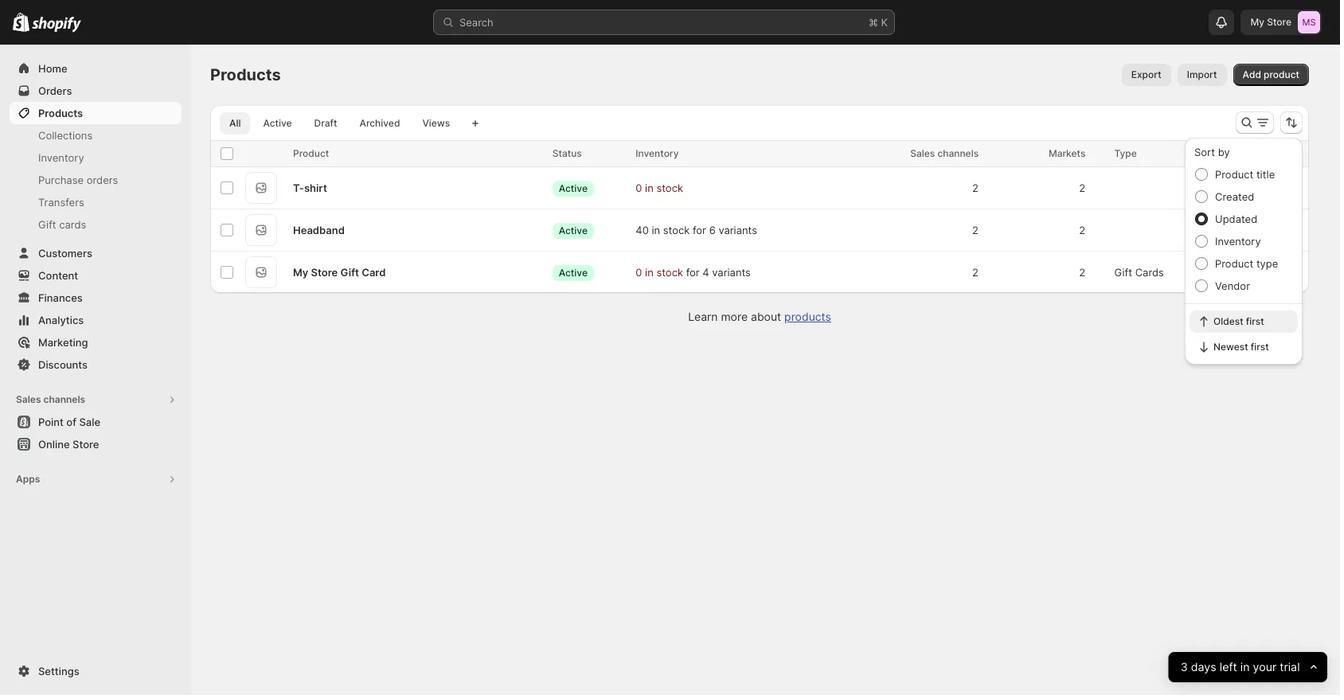 Task type: locate. For each thing, give the bounding box(es) containing it.
variants for 40 in stock for 6 variants
[[719, 224, 758, 237]]

1 vertical spatial variants
[[712, 266, 751, 279]]

0 up 40
[[636, 182, 642, 194]]

products link
[[785, 310, 832, 323]]

store
[[1268, 16, 1292, 28], [1229, 182, 1256, 194], [1229, 224, 1256, 237], [311, 266, 338, 279], [1229, 266, 1256, 279], [73, 438, 99, 451]]

stock down inventory button on the top of page
[[657, 182, 684, 194]]

inventory inside inventory button
[[636, 147, 679, 159]]

store down product title
[[1229, 182, 1256, 194]]

my
[[1251, 16, 1265, 28], [1212, 182, 1227, 194], [1212, 224, 1227, 237], [293, 266, 309, 279], [1212, 266, 1227, 279]]

variants
[[719, 224, 758, 237], [712, 266, 751, 279]]

purchase
[[38, 174, 84, 186]]

stock
[[657, 182, 684, 194], [663, 224, 690, 237], [657, 266, 684, 279]]

1 horizontal spatial sales
[[911, 147, 936, 159]]

cards
[[59, 218, 86, 231]]

gift cards
[[1115, 266, 1165, 279]]

newest
[[1214, 341, 1249, 353]]

oldest
[[1214, 315, 1244, 327]]

purchase orders link
[[10, 169, 182, 191]]

online store link
[[10, 433, 182, 456]]

my store left the type
[[1212, 266, 1256, 279]]

all button
[[220, 112, 250, 135]]

variants right '6'
[[719, 224, 758, 237]]

learn more about products
[[688, 310, 832, 323]]

inventory for inventory button on the top of page
[[636, 147, 679, 159]]

0 vertical spatial vendor
[[1212, 147, 1245, 159]]

by
[[1219, 146, 1231, 159]]

0 in stock
[[636, 182, 684, 194]]

1 vertical spatial product
[[1216, 168, 1254, 181]]

in right 40
[[652, 224, 661, 237]]

cards
[[1136, 266, 1165, 279]]

0 down 40
[[636, 266, 642, 279]]

active for t-shirt
[[559, 182, 588, 194]]

discounts link
[[10, 354, 182, 376]]

my store
[[1251, 16, 1292, 28], [1212, 182, 1256, 194], [1212, 224, 1256, 237], [1212, 266, 1256, 279]]

first
[[1247, 315, 1265, 327], [1251, 341, 1270, 353]]

add
[[1243, 69, 1262, 80]]

stock for 40 in stock
[[663, 224, 690, 237]]

2 vertical spatial stock
[[657, 266, 684, 279]]

my store image
[[1299, 11, 1321, 33]]

settings
[[38, 665, 79, 678]]

1 0 from the top
[[636, 182, 642, 194]]

sales
[[911, 147, 936, 159], [16, 394, 41, 406]]

0 vertical spatial sales
[[911, 147, 936, 159]]

orders link
[[10, 80, 182, 102]]

0 in stock for 4 variants
[[636, 266, 751, 279]]

product for product title
[[1216, 168, 1254, 181]]

first right the newest
[[1251, 341, 1270, 353]]

export button
[[1122, 64, 1172, 86]]

2 horizontal spatial gift
[[1115, 266, 1133, 279]]

0 vertical spatial product
[[293, 147, 329, 159]]

inventory up 0 in stock
[[636, 147, 679, 159]]

stock right 40
[[663, 224, 690, 237]]

product inside button
[[293, 147, 329, 159]]

in down inventory button on the top of page
[[645, 182, 654, 194]]

import button
[[1178, 64, 1227, 86]]

store down sale
[[73, 438, 99, 451]]

views
[[423, 117, 450, 129]]

apps button
[[10, 468, 182, 491]]

0 horizontal spatial sales
[[16, 394, 41, 406]]

inventory down updated
[[1216, 235, 1262, 248]]

t-shirt link
[[293, 180, 327, 196]]

discounts
[[38, 359, 88, 371]]

tab list
[[217, 112, 463, 135]]

gift
[[38, 218, 56, 231], [341, 266, 359, 279], [1115, 266, 1133, 279]]

collections link
[[10, 124, 182, 147]]

updated
[[1216, 213, 1258, 225]]

vendor down product type
[[1216, 280, 1251, 292]]

1 vertical spatial channels
[[43, 394, 85, 406]]

active
[[263, 117, 292, 129], [559, 182, 588, 194], [559, 224, 588, 236], [559, 266, 588, 278]]

for left 4
[[686, 266, 700, 279]]

variants right 4
[[712, 266, 751, 279]]

product down draft "link" at left top
[[293, 147, 329, 159]]

sale
[[79, 416, 100, 429]]

sales channels
[[911, 147, 979, 159], [16, 394, 85, 406]]

for left '6'
[[693, 224, 707, 237]]

gift for gift cards
[[1115, 266, 1133, 279]]

2 0 from the top
[[636, 266, 642, 279]]

my store for my store gift card
[[1212, 266, 1256, 279]]

inventory inside inventory link
[[38, 151, 84, 164]]

1 horizontal spatial inventory
[[636, 147, 679, 159]]

oldest first button
[[1190, 311, 1299, 333]]

in inside dropdown button
[[1241, 660, 1251, 674]]

newest first button
[[1190, 336, 1299, 359]]

0 horizontal spatial products
[[38, 107, 83, 120]]

apps
[[16, 473, 40, 485]]

shirt
[[304, 182, 327, 194]]

orders
[[38, 84, 72, 97]]

1 vertical spatial sales channels
[[16, 394, 85, 406]]

settings link
[[10, 660, 182, 683]]

my store for t-shirt
[[1212, 182, 1256, 194]]

inventory button
[[636, 146, 695, 162]]

k
[[882, 16, 888, 29]]

orders
[[87, 174, 118, 186]]

my left the type
[[1212, 266, 1227, 279]]

1 vertical spatial sales
[[16, 394, 41, 406]]

online store
[[38, 438, 99, 451]]

in down 40
[[645, 266, 654, 279]]

product left the type
[[1216, 257, 1254, 270]]

0 vertical spatial products
[[210, 65, 281, 84]]

0 vertical spatial channels
[[938, 147, 979, 159]]

my store down created
[[1212, 224, 1256, 237]]

2 button
[[965, 172, 998, 204], [1072, 172, 1105, 204], [965, 214, 998, 246], [1072, 214, 1105, 246], [965, 257, 998, 288], [1072, 257, 1105, 288]]

1 vertical spatial 0
[[636, 266, 642, 279]]

6
[[710, 224, 716, 237]]

inventory
[[636, 147, 679, 159], [38, 151, 84, 164], [1216, 235, 1262, 248]]

0 vertical spatial variants
[[719, 224, 758, 237]]

1 vertical spatial for
[[686, 266, 700, 279]]

archived link
[[350, 112, 410, 135]]

for
[[693, 224, 707, 237], [686, 266, 700, 279]]

0
[[636, 182, 642, 194], [636, 266, 642, 279]]

0 for 0 in stock for 4 variants
[[636, 266, 642, 279]]

0 vertical spatial sales channels
[[911, 147, 979, 159]]

1 horizontal spatial sales channels
[[911, 147, 979, 159]]

0 horizontal spatial sales channels
[[16, 394, 85, 406]]

vendor inside button
[[1212, 147, 1245, 159]]

sales channels button
[[10, 389, 182, 411]]

1 horizontal spatial gift
[[341, 266, 359, 279]]

first right oldest
[[1247, 315, 1265, 327]]

stock left 4
[[657, 266, 684, 279]]

1 horizontal spatial channels
[[938, 147, 979, 159]]

product type
[[1216, 257, 1279, 270]]

products
[[210, 65, 281, 84], [38, 107, 83, 120]]

point of sale
[[38, 416, 100, 429]]

my down headband link in the left top of the page
[[293, 266, 309, 279]]

t-
[[293, 182, 304, 194]]

my down product title
[[1212, 182, 1227, 194]]

0 horizontal spatial gift
[[38, 218, 56, 231]]

0 horizontal spatial shopify image
[[13, 13, 30, 32]]

in for 0 in stock for 4 variants
[[645, 266, 654, 279]]

my for headband
[[1212, 224, 1227, 237]]

point of sale link
[[10, 411, 182, 433]]

inventory up purchase
[[38, 151, 84, 164]]

1 horizontal spatial products
[[210, 65, 281, 84]]

my store down product title
[[1212, 182, 1256, 194]]

0 vertical spatial for
[[693, 224, 707, 237]]

gift for gift cards
[[38, 218, 56, 231]]

2 vertical spatial product
[[1216, 257, 1254, 270]]

0 vertical spatial first
[[1247, 315, 1265, 327]]

shopify image
[[13, 13, 30, 32], [32, 17, 81, 32]]

in right left
[[1241, 660, 1251, 674]]

0 horizontal spatial channels
[[43, 394, 85, 406]]

in
[[645, 182, 654, 194], [652, 224, 661, 237], [645, 266, 654, 279], [1241, 660, 1251, 674]]

finances
[[38, 292, 83, 304]]

3 days left in your trial button
[[1169, 652, 1328, 683]]

store left my store icon
[[1268, 16, 1292, 28]]

product down vendor button
[[1216, 168, 1254, 181]]

0 vertical spatial 0
[[636, 182, 642, 194]]

0 horizontal spatial inventory
[[38, 151, 84, 164]]

sales channels inside button
[[16, 394, 85, 406]]

product
[[293, 147, 329, 159], [1216, 168, 1254, 181], [1216, 257, 1254, 270]]

1 horizontal spatial shopify image
[[32, 17, 81, 32]]

search
[[460, 16, 494, 29]]

marketing
[[38, 336, 88, 349]]

my down created
[[1212, 224, 1227, 237]]

in for 40 in stock for 6 variants
[[652, 224, 661, 237]]

store down headband link in the left top of the page
[[311, 266, 338, 279]]

product for product
[[293, 147, 329, 159]]

inventory for inventory link
[[38, 151, 84, 164]]

1 vertical spatial first
[[1251, 341, 1270, 353]]

my left my store icon
[[1251, 16, 1265, 28]]

products up collections
[[38, 107, 83, 120]]

products up all
[[210, 65, 281, 84]]

1 vertical spatial stock
[[663, 224, 690, 237]]

stock for 0 in stock
[[657, 266, 684, 279]]

vendor up product title
[[1212, 147, 1245, 159]]

draft
[[314, 117, 337, 129]]

in for 0 in stock
[[645, 182, 654, 194]]



Task type: describe. For each thing, give the bounding box(es) containing it.
tab list containing all
[[217, 112, 463, 135]]

learn
[[688, 310, 718, 323]]

your
[[1254, 660, 1278, 674]]

point of sale button
[[0, 411, 191, 433]]

vendor button
[[1212, 146, 1260, 162]]

1 vertical spatial products
[[38, 107, 83, 120]]

type
[[1115, 147, 1137, 159]]

channels inside button
[[43, 394, 85, 406]]

export
[[1132, 69, 1162, 80]]

views link
[[413, 112, 460, 135]]

analytics
[[38, 314, 84, 327]]

newest first
[[1214, 341, 1270, 353]]

my store left my store icon
[[1251, 16, 1292, 28]]

active link
[[254, 112, 302, 135]]

store left the type
[[1229, 266, 1256, 279]]

more
[[721, 310, 748, 323]]

products
[[785, 310, 832, 323]]

add product link
[[1234, 64, 1310, 86]]

marketing link
[[10, 331, 182, 354]]

analytics link
[[10, 309, 182, 331]]

status
[[553, 147, 582, 159]]

markets
[[1049, 147, 1086, 159]]

⌘
[[869, 16, 879, 29]]

my store for headband
[[1212, 224, 1256, 237]]

product for product type
[[1216, 257, 1254, 270]]

about
[[751, 310, 782, 323]]

customers
[[38, 247, 92, 260]]

customers link
[[10, 242, 182, 265]]

all
[[229, 117, 241, 129]]

transfers link
[[10, 191, 182, 214]]

active for headband
[[559, 224, 588, 236]]

headband
[[293, 224, 345, 237]]

purchase orders
[[38, 174, 118, 186]]

for for 4
[[686, 266, 700, 279]]

1 vertical spatial vendor
[[1216, 280, 1251, 292]]

online store button
[[0, 433, 191, 456]]

trial
[[1281, 660, 1301, 674]]

archived
[[360, 117, 400, 129]]

my for my store gift card
[[1212, 266, 1227, 279]]

40
[[636, 224, 649, 237]]

inventory link
[[10, 147, 182, 169]]

sort by
[[1195, 146, 1231, 159]]

import
[[1188, 69, 1218, 80]]

title
[[1257, 168, 1276, 181]]

store up product type
[[1229, 224, 1256, 237]]

for for 6
[[693, 224, 707, 237]]

2 horizontal spatial inventory
[[1216, 235, 1262, 248]]

online
[[38, 438, 70, 451]]

my store gift card link
[[293, 265, 386, 280]]

card
[[362, 266, 386, 279]]

sales inside button
[[16, 394, 41, 406]]

type button
[[1115, 146, 1153, 162]]

store inside online store link
[[73, 438, 99, 451]]

finances link
[[10, 287, 182, 309]]

my for t-shirt
[[1212, 182, 1227, 194]]

variants for 0 in stock for 4 variants
[[712, 266, 751, 279]]

⌘ k
[[869, 16, 888, 29]]

active for my store gift card
[[559, 266, 588, 278]]

home link
[[10, 57, 182, 80]]

days
[[1192, 660, 1217, 674]]

3
[[1181, 660, 1189, 674]]

store inside my store gift card link
[[311, 266, 338, 279]]

add product
[[1243, 69, 1300, 80]]

left
[[1221, 660, 1238, 674]]

product button
[[293, 146, 345, 162]]

content
[[38, 269, 78, 282]]

4
[[703, 266, 710, 279]]

my store gift card
[[293, 266, 386, 279]]

point
[[38, 416, 64, 429]]

first for newest first
[[1251, 341, 1270, 353]]

draft link
[[305, 112, 347, 135]]

0 for 0 in stock
[[636, 182, 642, 194]]

oldest first
[[1214, 315, 1265, 327]]

of
[[66, 416, 76, 429]]

created
[[1216, 190, 1255, 203]]

product title
[[1216, 168, 1276, 181]]

sort
[[1195, 146, 1216, 159]]

product
[[1264, 69, 1300, 80]]

collections
[[38, 129, 93, 142]]

products link
[[10, 102, 182, 124]]

t-shirt
[[293, 182, 327, 194]]

home
[[38, 62, 67, 75]]

40 in stock for 6 variants
[[636, 224, 758, 237]]

first for oldest first
[[1247, 315, 1265, 327]]

headband link
[[293, 222, 345, 238]]

gift cards link
[[10, 214, 182, 236]]

0 vertical spatial stock
[[657, 182, 684, 194]]



Task type: vqa. For each thing, say whether or not it's contained in the screenshot.
2
yes



